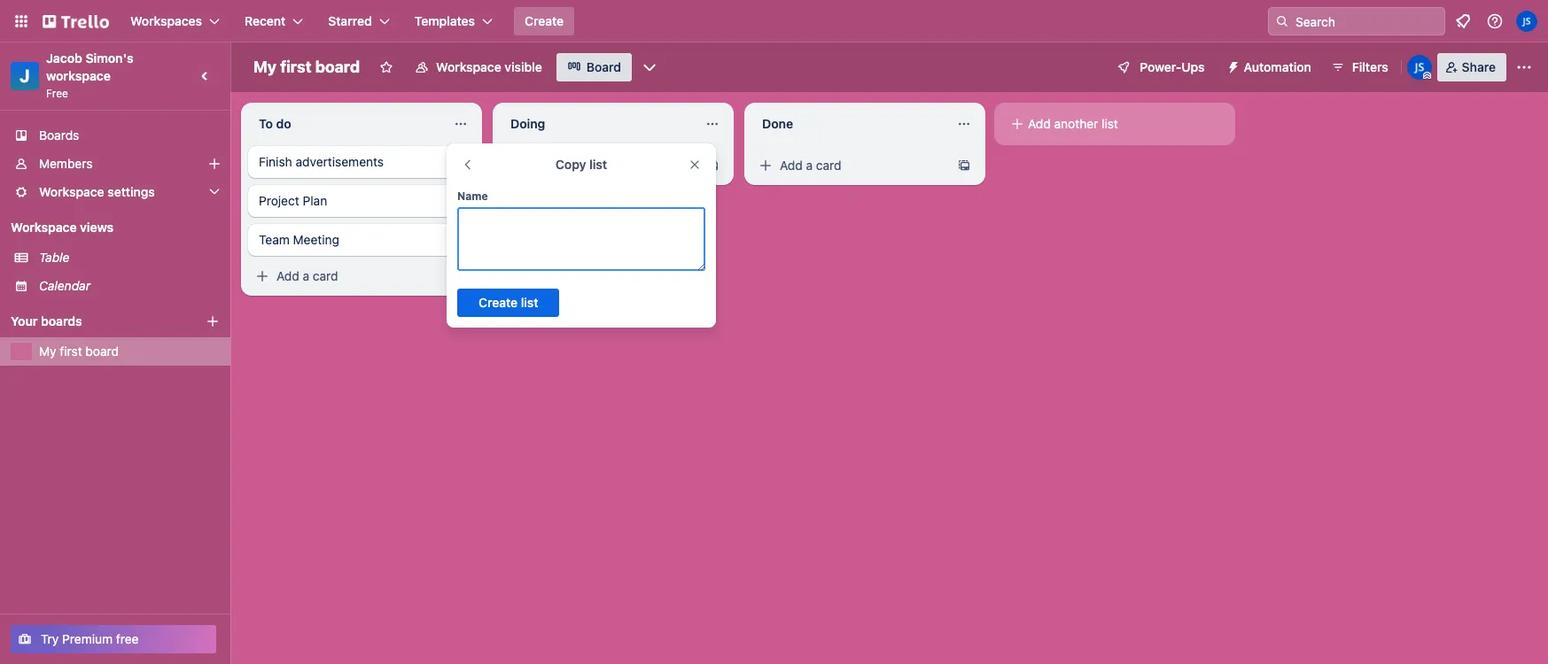 Task type: vqa. For each thing, say whether or not it's contained in the screenshot.
"Starred"
yes



Task type: describe. For each thing, give the bounding box(es) containing it.
power-
[[1140, 59, 1182, 74]]

workspace visible button
[[404, 53, 553, 82]]

finish
[[259, 154, 292, 169]]

recent button
[[234, 7, 314, 35]]

0 vertical spatial to do text field
[[248, 110, 443, 138]]

search image
[[1276, 14, 1290, 28]]

starred button
[[318, 7, 400, 35]]

a for done text box's add a card link
[[806, 158, 813, 173]]

jacob
[[46, 51, 82, 66]]

board
[[587, 59, 621, 74]]

add a card for the leftmost add a card link
[[277, 269, 338, 284]]

finish advertisements
[[259, 154, 384, 169]]

jacob simon's workspace link
[[46, 51, 137, 83]]

jacob simon's workspace free
[[46, 51, 137, 100]]

create from template… image for 'doing' text box add a card link
[[706, 159, 720, 173]]

members
[[39, 156, 93, 171]]

sm image for the leftmost add a card link
[[254, 268, 271, 285]]

this member is an admin of this board. image
[[1424, 72, 1432, 80]]

your
[[11, 314, 38, 329]]

simon's
[[85, 51, 134, 66]]

1 vertical spatial jacob simon (jacobsimon16) image
[[1408, 55, 1432, 80]]

calendar link
[[39, 277, 220, 295]]

1 horizontal spatial to do text field
[[457, 207, 706, 271]]

open information menu image
[[1487, 12, 1504, 30]]

table link
[[39, 249, 220, 267]]

0 horizontal spatial add a card link
[[248, 264, 447, 289]]

advertisements
[[296, 154, 384, 169]]

your boards with 1 items element
[[11, 311, 179, 332]]

first inside board name text field
[[280, 58, 312, 76]]

members link
[[0, 150, 231, 178]]

sm image for done text box's add a card link
[[757, 157, 775, 175]]

team meeting link
[[248, 224, 475, 256]]

show menu image
[[1516, 59, 1534, 76]]

card for the leftmost add a card link
[[313, 269, 338, 284]]

automation
[[1244, 59, 1312, 74]]

workspace for workspace settings
[[39, 184, 104, 199]]

filters
[[1353, 59, 1389, 74]]

boards
[[39, 128, 79, 143]]

1 horizontal spatial card
[[565, 158, 590, 173]]

star or unstar board image
[[380, 60, 394, 74]]

add a card link for done text box
[[752, 153, 950, 178]]

team meeting
[[259, 232, 340, 247]]

plan
[[303, 193, 327, 208]]

views
[[80, 220, 114, 235]]

sm image inside add another list link
[[1009, 115, 1027, 133]]

your boards
[[11, 314, 82, 329]]

visible
[[505, 59, 542, 74]]

primary element
[[0, 0, 1549, 43]]

workspace settings
[[39, 184, 155, 199]]

try premium free
[[41, 632, 139, 647]]

Search field
[[1290, 8, 1445, 35]]

board link
[[557, 53, 632, 82]]

automation button
[[1220, 53, 1323, 82]]

add another list
[[1028, 116, 1119, 131]]

1 vertical spatial list
[[590, 157, 607, 172]]

Board name text field
[[245, 53, 369, 82]]

create
[[525, 13, 564, 28]]

0 vertical spatial list
[[1102, 116, 1119, 131]]

add down team meeting
[[277, 269, 299, 284]]

copy list
[[556, 157, 607, 172]]

share
[[1463, 59, 1496, 74]]

1 horizontal spatial add a card
[[528, 158, 590, 173]]

add down done text box
[[780, 158, 803, 173]]

project
[[259, 193, 299, 208]]

starred
[[328, 13, 372, 28]]

create button
[[514, 7, 575, 35]]

add left copy
[[528, 158, 551, 173]]

sm image for automation button
[[1220, 53, 1244, 78]]

ups
[[1182, 59, 1205, 74]]

share button
[[1438, 53, 1507, 82]]

my first board inside board name text field
[[254, 58, 360, 76]]



Task type: locate. For each thing, give the bounding box(es) containing it.
workspace down members
[[39, 184, 104, 199]]

0 vertical spatial jacob simon (jacobsimon16) image
[[1517, 11, 1538, 32]]

board down 'starred'
[[315, 58, 360, 76]]

first
[[280, 58, 312, 76], [60, 344, 82, 359]]

0 horizontal spatial my first board
[[39, 344, 119, 359]]

project plan
[[259, 193, 327, 208]]

finish advertisements link
[[248, 146, 475, 178]]

add a card down 'doing' text box
[[528, 158, 590, 173]]

0 horizontal spatial to do text field
[[248, 110, 443, 138]]

list right copy
[[590, 157, 607, 172]]

recent
[[245, 13, 286, 28]]

2 horizontal spatial card
[[816, 158, 842, 173]]

add another list link
[[1002, 110, 1229, 138]]

card down 'doing' text box
[[565, 158, 590, 173]]

0 notifications image
[[1453, 11, 1474, 32]]

templates
[[415, 13, 475, 28]]

2 horizontal spatial add a card
[[780, 158, 842, 173]]

to do text field up advertisements
[[248, 110, 443, 138]]

workspace views
[[11, 220, 114, 235]]

my first board down recent popup button
[[254, 58, 360, 76]]

create from template… image for the leftmost add a card link
[[454, 270, 468, 284]]

add a card for done text box's add a card link
[[780, 158, 842, 173]]

free
[[116, 632, 139, 647]]

workspace inside "button"
[[436, 59, 502, 74]]

team
[[259, 232, 290, 247]]

1 horizontal spatial board
[[315, 58, 360, 76]]

0 horizontal spatial my
[[39, 344, 56, 359]]

a down 'doing' text box
[[555, 158, 561, 173]]

workspaces button
[[120, 7, 231, 35]]

jacob simon (jacobsimon16) image
[[1517, 11, 1538, 32], [1408, 55, 1432, 80]]

board
[[315, 58, 360, 76], [85, 344, 119, 359]]

j link
[[11, 62, 39, 90]]

list right the 'another'
[[1102, 116, 1119, 131]]

workspace up 'table'
[[11, 220, 77, 235]]

add a card link down done text box
[[752, 153, 950, 178]]

0 horizontal spatial add a card
[[277, 269, 338, 284]]

my first board link
[[39, 343, 220, 361]]

to do text field down copy list
[[457, 207, 706, 271]]

workspace inside dropdown button
[[39, 184, 104, 199]]

a
[[555, 158, 561, 173], [806, 158, 813, 173], [303, 269, 310, 284]]

my first board inside the my first board link
[[39, 344, 119, 359]]

my inside board name text field
[[254, 58, 277, 76]]

0 vertical spatial my first board
[[254, 58, 360, 76]]

premium
[[62, 632, 113, 647]]

my down recent
[[254, 58, 277, 76]]

templates button
[[404, 7, 504, 35]]

table
[[39, 250, 70, 265]]

my
[[254, 58, 277, 76], [39, 344, 56, 359]]

another
[[1055, 116, 1099, 131]]

0 vertical spatial board
[[315, 58, 360, 76]]

back to home image
[[43, 7, 109, 35]]

workspace visible
[[436, 59, 542, 74]]

add a card link down team meeting link
[[248, 264, 447, 289]]

1 horizontal spatial first
[[280, 58, 312, 76]]

0 horizontal spatial card
[[313, 269, 338, 284]]

j
[[20, 66, 30, 86]]

create from template… image for done text box's add a card link
[[957, 159, 972, 173]]

list
[[1102, 116, 1119, 131], [590, 157, 607, 172]]

card
[[565, 158, 590, 173], [816, 158, 842, 173], [313, 269, 338, 284]]

0 vertical spatial workspace
[[436, 59, 502, 74]]

1 horizontal spatial my
[[254, 58, 277, 76]]

boards
[[41, 314, 82, 329]]

copy
[[556, 157, 586, 172]]

Done text field
[[752, 110, 947, 138]]

1 vertical spatial my first board
[[39, 344, 119, 359]]

power-ups
[[1140, 59, 1205, 74]]

workspace for workspace views
[[11, 220, 77, 235]]

1 horizontal spatial add a card link
[[500, 153, 699, 178]]

add board image
[[206, 315, 220, 329]]

To do text field
[[248, 110, 443, 138], [457, 207, 706, 271]]

name
[[457, 190, 488, 203]]

a down done text box
[[806, 158, 813, 173]]

customize views image
[[641, 59, 659, 76]]

jacob simon (jacobsimon16) image right filters
[[1408, 55, 1432, 80]]

add inside add another list link
[[1028, 116, 1051, 131]]

workspace settings button
[[0, 178, 231, 207]]

add
[[1028, 116, 1051, 131], [528, 158, 551, 173], [780, 158, 803, 173], [277, 269, 299, 284]]

board down your boards with 1 items element
[[85, 344, 119, 359]]

add a card link
[[500, 153, 699, 178], [752, 153, 950, 178], [248, 264, 447, 289]]

workspace for workspace visible
[[436, 59, 502, 74]]

add a card link for 'doing' text box
[[500, 153, 699, 178]]

0 horizontal spatial first
[[60, 344, 82, 359]]

2 horizontal spatial a
[[806, 158, 813, 173]]

try
[[41, 632, 59, 647]]

2 horizontal spatial create from template… image
[[957, 159, 972, 173]]

free
[[46, 87, 68, 100]]

create from template… image
[[706, 159, 720, 173], [957, 159, 972, 173], [454, 270, 468, 284]]

2 horizontal spatial add a card link
[[752, 153, 950, 178]]

meeting
[[293, 232, 340, 247]]

try premium free button
[[11, 626, 216, 654]]

boards link
[[0, 121, 231, 150]]

jacob simon (jacobsimon16) image right open information menu icon
[[1517, 11, 1538, 32]]

Doing text field
[[500, 110, 695, 138]]

board inside text field
[[315, 58, 360, 76]]

add a card down team meeting
[[277, 269, 338, 284]]

0 vertical spatial first
[[280, 58, 312, 76]]

None submit
[[457, 289, 560, 317]]

workspace down 'templates' popup button
[[436, 59, 502, 74]]

project plan link
[[248, 185, 475, 217]]

add a card down done text box
[[780, 158, 842, 173]]

0 horizontal spatial jacob simon (jacobsimon16) image
[[1408, 55, 1432, 80]]

power-ups button
[[1105, 53, 1216, 82]]

workspaces
[[130, 13, 202, 28]]

1 horizontal spatial list
[[1102, 116, 1119, 131]]

0 horizontal spatial list
[[590, 157, 607, 172]]

first down recent popup button
[[280, 58, 312, 76]]

my down your boards
[[39, 344, 56, 359]]

workspace
[[436, 59, 502, 74], [39, 184, 104, 199], [11, 220, 77, 235]]

sm image inside automation button
[[1220, 53, 1244, 78]]

1 vertical spatial board
[[85, 344, 119, 359]]

a for the leftmost add a card link
[[303, 269, 310, 284]]

sm image
[[1220, 53, 1244, 78], [1009, 115, 1027, 133], [757, 157, 775, 175], [254, 268, 271, 285]]

my first board
[[254, 58, 360, 76], [39, 344, 119, 359]]

a down team meeting
[[303, 269, 310, 284]]

add a card
[[528, 158, 590, 173], [780, 158, 842, 173], [277, 269, 338, 284]]

my first board down your boards with 1 items element
[[39, 344, 119, 359]]

0 horizontal spatial create from template… image
[[454, 270, 468, 284]]

1 horizontal spatial a
[[555, 158, 561, 173]]

0 vertical spatial my
[[254, 58, 277, 76]]

calendar
[[39, 278, 90, 293]]

add left the 'another'
[[1028, 116, 1051, 131]]

workspace navigation collapse icon image
[[193, 64, 218, 89]]

card down meeting
[[313, 269, 338, 284]]

0 horizontal spatial a
[[303, 269, 310, 284]]

1 vertical spatial to do text field
[[457, 207, 706, 271]]

1 vertical spatial first
[[60, 344, 82, 359]]

card for done text box's add a card link
[[816, 158, 842, 173]]

1 vertical spatial my
[[39, 344, 56, 359]]

2 vertical spatial workspace
[[11, 220, 77, 235]]

add a card link down 'doing' text box
[[500, 153, 699, 178]]

0 horizontal spatial board
[[85, 344, 119, 359]]

settings
[[108, 184, 155, 199]]

1 horizontal spatial create from template… image
[[706, 159, 720, 173]]

card down done text box
[[816, 158, 842, 173]]

filters button
[[1326, 53, 1394, 82]]

1 horizontal spatial jacob simon (jacobsimon16) image
[[1517, 11, 1538, 32]]

first down boards
[[60, 344, 82, 359]]

1 vertical spatial workspace
[[39, 184, 104, 199]]

1 horizontal spatial my first board
[[254, 58, 360, 76]]

workspace
[[46, 68, 111, 83]]



